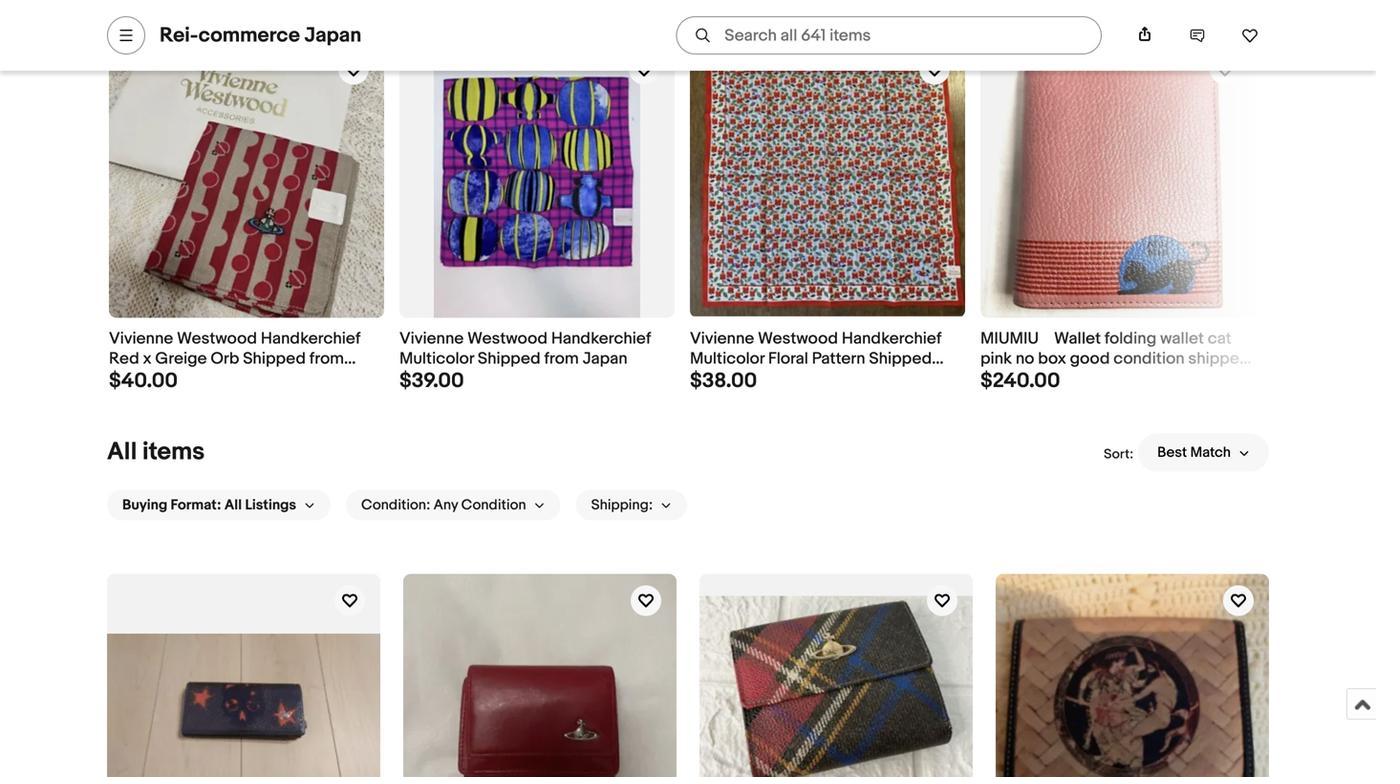 Task type: locate. For each thing, give the bounding box(es) containing it.
1 shipped from the left
[[243, 349, 306, 369]]

handkerchief for $38.00
[[842, 329, 942, 349]]

vivienne westwood handkerchief multicolor shipped from japan : quick view image
[[434, 43, 640, 318]]

shipped inside vivienne westwood handkerchief multicolor shipped from japan
[[478, 349, 541, 369]]

1 vertical spatial all
[[224, 496, 242, 514]]

1 horizontal spatial all
[[224, 496, 242, 514]]

vivienne westwood handkerchief multicolor floral pattern shipped from japan
[[690, 329, 942, 389]]

shipped right pattern
[[869, 349, 932, 369]]

best match button
[[1138, 433, 1269, 472]]

2 horizontal spatial vivienne
[[690, 329, 754, 349]]

2 horizontal spatial handkerchief
[[842, 329, 942, 349]]

0 horizontal spatial handkerchief
[[261, 329, 360, 349]]

multicolor
[[400, 349, 474, 369], [690, 349, 765, 369]]

shipped
[[243, 349, 306, 369], [478, 349, 541, 369], [869, 349, 932, 369]]

wallet
[[1160, 329, 1204, 349]]

folding
[[1105, 329, 1157, 349]]

handkerchief for $40.00
[[261, 329, 360, 349]]

1 horizontal spatial vivienne
[[400, 329, 464, 349]]

handkerchief inside vivienne westwood handkerchief multicolor floral pattern shipped from japan
[[842, 329, 942, 349]]

any
[[434, 496, 458, 514]]

2 vivienne from the left
[[400, 329, 464, 349]]

best
[[1158, 444, 1187, 461]]

$39.00
[[400, 368, 464, 393]]

0 horizontal spatial shipped
[[243, 349, 306, 369]]

1 multicolor from the left
[[400, 349, 474, 369]]

from
[[309, 349, 344, 369], [544, 349, 579, 369], [690, 369, 725, 389], [981, 369, 1015, 389]]

miumiu　wallet  folding wallet cat pink no box good condition shipped from
[[981, 329, 1250, 389]]

vivienne inside vivienne westwood handkerchief multicolor shipped from japan
[[400, 329, 464, 349]]

2 horizontal spatial shipped
[[869, 349, 932, 369]]

1 westwood from the left
[[177, 329, 257, 349]]

commerce
[[199, 23, 300, 48]]

westwood inside vivienne westwood handkerchief multicolor shipped from japan
[[467, 329, 548, 349]]

japan
[[305, 23, 362, 48], [583, 349, 628, 369], [109, 369, 154, 389], [728, 369, 773, 389]]

condition: any condition button
[[346, 490, 561, 520]]

orb
[[211, 349, 239, 369]]

vivienne up $38.00
[[690, 329, 754, 349]]

multicolor inside vivienne westwood handkerchief multicolor floral pattern shipped from japan
[[690, 349, 765, 369]]

condition
[[1114, 349, 1185, 369]]

handkerchief
[[261, 329, 360, 349], [551, 329, 651, 349], [842, 329, 942, 349]]

pattern
[[812, 349, 866, 369]]

2 multicolor from the left
[[690, 349, 765, 369]]

vivienne westwood handkerchief red x greige orb shipped from japan : quick view image
[[109, 43, 384, 318]]

westwood
[[177, 329, 257, 349], [467, 329, 548, 349], [758, 329, 838, 349]]

0 horizontal spatial westwood
[[177, 329, 257, 349]]

vivienne for $40.00
[[109, 329, 173, 349]]

3 westwood from the left
[[758, 329, 838, 349]]

2 handkerchief from the left
[[551, 329, 651, 349]]

3 vivienne from the left
[[690, 329, 754, 349]]

condition:
[[361, 496, 430, 514]]

1 horizontal spatial multicolor
[[690, 349, 765, 369]]

1 vivienne from the left
[[109, 329, 173, 349]]

2 shipped from the left
[[478, 349, 541, 369]]

vivienne up $39.00
[[400, 329, 464, 349]]

westwood for $40.00
[[177, 329, 257, 349]]

0 horizontal spatial multicolor
[[400, 349, 474, 369]]

vivienne up the $40.00
[[109, 329, 173, 349]]

all left items
[[107, 437, 137, 467]]

all right 'format:'
[[224, 496, 242, 514]]

westwood for $39.00
[[467, 329, 548, 349]]

0 horizontal spatial vivienne
[[109, 329, 173, 349]]

3 shipped from the left
[[869, 349, 932, 369]]

$38.00
[[690, 368, 757, 393]]

vivienne westwood long wallet red black skull and crossbones shipped from japan : quick view image
[[107, 633, 380, 777]]

handkerchief inside vivienne westwood handkerchief multicolor shipped from japan
[[551, 329, 651, 349]]

buying format: all listings button
[[107, 490, 331, 520]]

shipped right $39.00
[[478, 349, 541, 369]]

1 handkerchief from the left
[[261, 329, 360, 349]]

shipped inside vivienne westwood handkerchief multicolor floral pattern shipped from japan
[[869, 349, 932, 369]]

vivienne
[[109, 329, 173, 349], [400, 329, 464, 349], [690, 329, 754, 349]]

2 horizontal spatial westwood
[[758, 329, 838, 349]]

greige
[[155, 349, 207, 369]]

0 vertical spatial all
[[107, 437, 137, 467]]

vivienne inside vivienne westwood handkerchief multicolor floral pattern shipped from japan
[[690, 329, 754, 349]]

1 horizontal spatial shipped
[[478, 349, 541, 369]]

vivienne for $38.00
[[690, 329, 754, 349]]

westwood inside vivienne westwood handkerchief red x greige orb shipped from japan
[[177, 329, 257, 349]]

multicolor for $39.00
[[400, 349, 474, 369]]

rei-
[[160, 23, 199, 48]]

sort:
[[1104, 446, 1134, 462]]

1 horizontal spatial handkerchief
[[551, 329, 651, 349]]

3 handkerchief from the left
[[842, 329, 942, 349]]

buying format: all listings
[[122, 496, 296, 514]]

buying
[[122, 496, 167, 514]]

2 westwood from the left
[[467, 329, 548, 349]]

vivienne westwood handkerchief red x greige orb shipped from japan
[[109, 329, 360, 389]]

multicolor inside vivienne westwood handkerchief multicolor shipped from japan
[[400, 349, 474, 369]]

vivienne westwood wallet red tri-fold shipped from japan : quick view image
[[403, 574, 677, 777]]

from inside vivienne westwood handkerchief multicolor floral pattern shipped from japan
[[690, 369, 725, 389]]

vivienne westwood bifold wallet multicolor shipped from japan : quick view image
[[996, 574, 1269, 777]]

1 horizontal spatial westwood
[[467, 329, 548, 349]]

from inside vivienne westwood handkerchief red x greige orb shipped from japan
[[309, 349, 344, 369]]

shipped right orb
[[243, 349, 306, 369]]

vivienne westwood wallet check multicolor shipped from japan : quick view image
[[700, 596, 973, 777]]

westwood inside vivienne westwood handkerchief multicolor floral pattern shipped from japan
[[758, 329, 838, 349]]

vivienne westwood handkerchief multicolor shipped from japan
[[400, 329, 651, 369]]

cat
[[1208, 329, 1232, 349]]

vivienne inside vivienne westwood handkerchief red x greige orb shipped from japan
[[109, 329, 173, 349]]

handkerchief inside vivienne westwood handkerchief red x greige orb shipped from japan
[[261, 329, 360, 349]]

all
[[107, 437, 137, 467], [224, 496, 242, 514]]



Task type: vqa. For each thing, say whether or not it's contained in the screenshot.
Condition
yes



Task type: describe. For each thing, give the bounding box(es) containing it.
rei-commerce japan link
[[160, 23, 362, 48]]

$240.00
[[981, 368, 1060, 393]]

japan inside vivienne westwood handkerchief multicolor floral pattern shipped from japan
[[728, 369, 773, 389]]

vivienne westwood handkerchief red x greige orb shipped from japan button
[[109, 329, 384, 389]]

miumiu　wallet  folding wallet cat pink no box good condition shipped from button
[[981, 329, 1256, 389]]

red
[[109, 349, 139, 369]]

vivienne westwood handkerchief multicolor shipped from japan button
[[400, 329, 675, 369]]

all inside 'dropdown button'
[[224, 496, 242, 514]]

items
[[142, 437, 205, 467]]

handkerchief for $39.00
[[551, 329, 651, 349]]

floral
[[768, 349, 808, 369]]

pink
[[981, 349, 1012, 369]]

match
[[1191, 444, 1231, 461]]

listings
[[245, 496, 296, 514]]

from inside miumiu　wallet  folding wallet cat pink no box good condition shipped from
[[981, 369, 1015, 389]]

all items
[[107, 437, 205, 467]]

vivienne westwood handkerchief multicolor floral pattern shipped from japan : quick view image
[[690, 45, 965, 316]]

condition
[[461, 496, 526, 514]]

Search all 641 items field
[[676, 16, 1102, 54]]

from inside vivienne westwood handkerchief multicolor shipped from japan
[[544, 349, 579, 369]]

$40.00
[[109, 368, 178, 393]]

box
[[1038, 349, 1066, 369]]

miumiu　wallet  folding wallet cat pink no box good condition shipped from : quick view image
[[981, 43, 1256, 318]]

format:
[[171, 496, 221, 514]]

x
[[143, 349, 152, 369]]

no
[[1016, 349, 1035, 369]]

vivienne westwood handkerchief multicolor floral pattern shipped from japan button
[[690, 329, 965, 389]]

condition: any condition
[[361, 496, 526, 514]]

shipped inside vivienne westwood handkerchief red x greige orb shipped from japan
[[243, 349, 306, 369]]

shipping: button
[[576, 490, 687, 520]]

good
[[1070, 349, 1110, 369]]

westwood for $38.00
[[758, 329, 838, 349]]

rei-commerce japan
[[160, 23, 362, 48]]

vivienne for $39.00
[[400, 329, 464, 349]]

best match
[[1158, 444, 1231, 461]]

miumiu　wallet
[[981, 329, 1101, 349]]

japan inside vivienne westwood handkerchief red x greige orb shipped from japan
[[109, 369, 154, 389]]

shipped
[[1189, 349, 1250, 369]]

0 horizontal spatial all
[[107, 437, 137, 467]]

japan inside vivienne westwood handkerchief multicolor shipped from japan
[[583, 349, 628, 369]]

multicolor for $38.00
[[690, 349, 765, 369]]

shipping:
[[591, 496, 653, 514]]

save this seller rei-commerce image
[[1242, 27, 1259, 44]]



